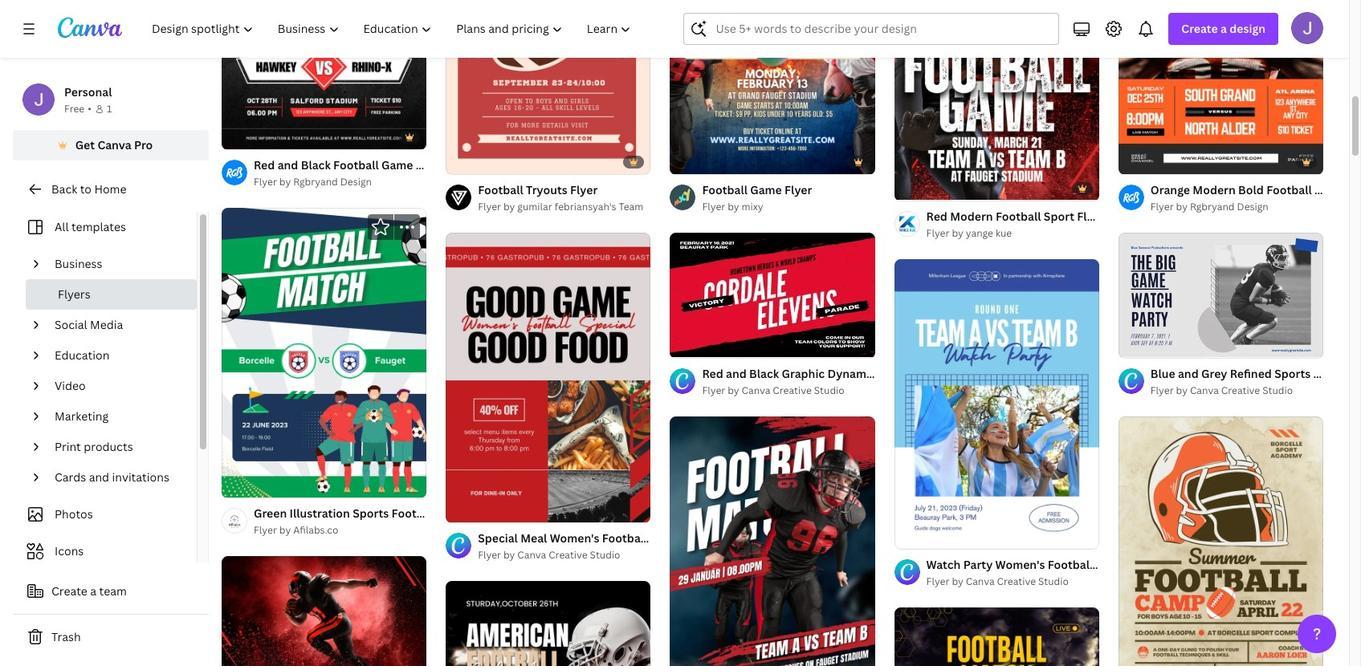 Task type: vqa. For each thing, say whether or not it's contained in the screenshot.


Task type: describe. For each thing, give the bounding box(es) containing it.
modern for orange
[[1193, 182, 1236, 198]]

febriansyah's
[[555, 200, 617, 214]]

back
[[51, 182, 77, 197]]

blue
[[1151, 366, 1176, 381]]

marketing link
[[48, 402, 187, 432]]

all templates link
[[22, 212, 187, 243]]

personal
[[64, 84, 112, 100]]

video link
[[48, 371, 187, 402]]

1 of 3 link
[[1119, 0, 1324, 174]]

team
[[99, 584, 127, 599]]

flyer inside blue and grey refined sports football  flyer by canva creative studio
[[1151, 384, 1174, 397]]

flyer by canva creative studio link for blue and grey refined sports football event flyer image
[[1151, 383, 1324, 399]]

flyer by canva creative studio link for watch party women's football flyer in light blue dark blue white grid color blocks style image
[[927, 574, 1100, 590]]

1 for 1 of 3
[[1130, 155, 1135, 167]]

red for red and black football game sport flyer
[[254, 158, 275, 173]]

invitations
[[112, 470, 169, 485]]

by inside blue and grey refined sports football  flyer by canva creative studio
[[1177, 384, 1188, 397]]

orange modern bold football league s flyer by rgbryand design
[[1151, 182, 1362, 214]]

by inside green illustration sports football team flyer flyer by afilabs.co
[[279, 524, 291, 538]]

football tryouts flyer link
[[478, 182, 644, 199]]

by inside football tryouts flyer flyer by gumilar febriansyah's team
[[504, 200, 515, 214]]

•
[[88, 102, 92, 116]]

create a team
[[51, 584, 127, 599]]

templates
[[71, 219, 126, 235]]

gumilar
[[518, 200, 553, 214]]

graphic
[[782, 366, 825, 381]]

back to home
[[51, 182, 127, 197]]

business link
[[48, 249, 187, 280]]

social media link
[[48, 310, 187, 341]]

canva inside 'red and black graphic dynamic sports football team flyer flyer by canva creative studio'
[[742, 384, 771, 397]]

creative up 'black modern american football match sport flyer' image
[[549, 549, 588, 562]]

team for febriansyah's
[[619, 200, 644, 214]]

canva inside blue and grey refined sports football  flyer by canva creative studio
[[1191, 384, 1219, 397]]

pro
[[134, 137, 153, 153]]

flyer by yange kue link
[[927, 225, 1100, 241]]

by inside the red and black football game sport flyer flyer by rgbryand design
[[279, 175, 291, 189]]

creative inside 'red and black graphic dynamic sports football team flyer flyer by canva creative studio'
[[773, 384, 812, 397]]

watch party women's football flyer in light blue dark blue white grid color blocks style image
[[895, 259, 1100, 549]]

football game flyer flyer by mixy
[[703, 182, 813, 214]]

sports inside blue and grey refined sports football  flyer by canva creative studio
[[1275, 366, 1311, 381]]

cards and invitations
[[55, 470, 169, 485]]

get canva pro button
[[13, 130, 209, 161]]

football inside football tryouts flyer flyer by gumilar febriansyah's team
[[478, 182, 524, 198]]

flyer by mixy link
[[703, 199, 813, 215]]

a for team
[[90, 584, 96, 599]]

sport inside the red modern football sport flyer flyer by yange kue
[[1044, 209, 1075, 224]]

photos
[[55, 507, 93, 522]]

3
[[1148, 155, 1153, 167]]

grey
[[1202, 366, 1228, 381]]

mixy
[[742, 200, 764, 214]]

red for red modern football sport flyer
[[927, 209, 948, 224]]

cards and invitations link
[[48, 463, 187, 493]]

rgbryand inside the red and black football game sport flyer flyer by rgbryand design
[[293, 175, 338, 189]]

red and black graphic dynamic sports football team flyer flyer by canva creative studio
[[703, 366, 1025, 397]]

illustration
[[290, 506, 350, 522]]

orange
[[1151, 182, 1191, 198]]

football game flyer link
[[703, 182, 813, 199]]

orange modern bold football league sport flyer image
[[1119, 0, 1324, 174]]

flyer by gumilar febriansyah's team link
[[478, 199, 644, 215]]

football inside 'red and black graphic dynamic sports football team flyer flyer by canva creative studio'
[[918, 366, 963, 381]]

all
[[55, 219, 69, 235]]

football tryouts flyer flyer by gumilar febriansyah's team
[[478, 182, 644, 214]]

football tryouts flyer image
[[446, 0, 651, 174]]

by inside 'red and black graphic dynamic sports football team flyer flyer by canva creative studio'
[[728, 384, 740, 397]]

red for red and black graphic dynamic sports football team flyer
[[703, 366, 724, 381]]

design
[[1230, 21, 1266, 36]]

jacob simon image
[[1292, 12, 1324, 44]]

sports inside 'red and black graphic dynamic sports football team flyer flyer by canva creative studio'
[[879, 366, 915, 381]]

free •
[[64, 102, 92, 116]]

flyer by afilabs.co link
[[254, 523, 427, 539]]

flyer inside orange modern bold football league s flyer by rgbryand design
[[1151, 200, 1174, 214]]

team for football
[[966, 366, 995, 381]]

red and black football game sport flyer flyer by rgbryand design
[[254, 158, 477, 189]]

red and black football game sport flyer link
[[254, 157, 477, 175]]

top level navigation element
[[141, 13, 646, 45]]

marketing
[[55, 409, 109, 424]]

blue and grey refined sports football link
[[1151, 365, 1362, 383]]

refined
[[1231, 366, 1272, 381]]

flyer by canva creative studio link for special meal women's football flyer in red black grey grid color blocks style 'image' at the left of the page
[[478, 548, 651, 564]]

red and white modern american football match flyer image
[[222, 557, 427, 667]]

flyer by canva creative studio for 'flyer by canva creative studio' link corresponding to special meal women's football flyer in red black grey grid color blocks style 'image' at the left of the page
[[478, 549, 621, 562]]

create a design button
[[1169, 13, 1279, 45]]

home
[[94, 182, 127, 197]]

create for create a team
[[51, 584, 87, 599]]

red modern football sport flyer flyer by yange kue
[[927, 209, 1105, 240]]

green illustration sports football team flyer flyer by afilabs.co
[[254, 506, 499, 538]]

game inside football game flyer flyer by mixy
[[751, 182, 782, 198]]

yange
[[966, 226, 994, 240]]

by inside orange modern bold football league s flyer by rgbryand design
[[1177, 200, 1188, 214]]

photos link
[[22, 500, 187, 530]]

football inside football game flyer flyer by mixy
[[703, 182, 748, 198]]

football inside orange modern bold football league s flyer by rgbryand design
[[1267, 182, 1313, 198]]

design inside the red and black football game sport flyer flyer by rgbryand design
[[340, 175, 372, 189]]

and for red and black graphic dynamic sports football team flyer
[[726, 366, 747, 381]]

get
[[75, 137, 95, 153]]

create a design
[[1182, 21, 1266, 36]]



Task type: locate. For each thing, give the bounding box(es) containing it.
create down icons
[[51, 584, 87, 599]]

creative down graphic
[[773, 384, 812, 397]]

get canva pro
[[75, 137, 153, 153]]

create inside dropdown button
[[1182, 21, 1219, 36]]

1 vertical spatial flyer by rgbryand design link
[[1151, 199, 1324, 215]]

0 horizontal spatial team
[[440, 506, 469, 522]]

0 horizontal spatial red
[[254, 158, 275, 173]]

create left design
[[1182, 21, 1219, 36]]

modern up the yange
[[951, 209, 994, 224]]

create
[[1182, 21, 1219, 36], [51, 584, 87, 599]]

green
[[254, 506, 287, 522]]

0 horizontal spatial 1
[[107, 102, 112, 116]]

flyer by canva creative studio for 'flyer by canva creative studio' link related to watch party women's football flyer in light blue dark blue white grid color blocks style image
[[927, 575, 1069, 589]]

back to home link
[[13, 174, 209, 206]]

red and black football game sport flyer image
[[222, 0, 427, 149]]

rgbryand down red and black football game sport flyer link
[[293, 175, 338, 189]]

design
[[340, 175, 372, 189], [1238, 200, 1269, 214]]

by inside football game flyer flyer by mixy
[[728, 200, 740, 214]]

business
[[55, 256, 102, 272]]

a inside create a design dropdown button
[[1221, 21, 1228, 36]]

team inside 'red and black graphic dynamic sports football team flyer flyer by canva creative studio'
[[966, 366, 995, 381]]

modern inside orange modern bold football league s flyer by rgbryand design
[[1193, 182, 1236, 198]]

0 vertical spatial a
[[1221, 21, 1228, 36]]

1 horizontal spatial red modern football sport flyer image
[[895, 0, 1100, 200]]

design down red and black football game sport flyer link
[[340, 175, 372, 189]]

2 horizontal spatial team
[[966, 366, 995, 381]]

black modern american football match sport flyer image
[[446, 582, 651, 667]]

red and black graphic dynamic sports football team flyer image
[[670, 233, 875, 358]]

flyer by canva creative studio link for red and black graphic dynamic sports football team flyer image
[[703, 383, 875, 399]]

special meal women's football flyer in red black grey grid color blocks style image
[[446, 233, 651, 523]]

1 vertical spatial flyer by canva creative studio
[[927, 575, 1069, 589]]

flyer by rgbryand design link for bold
[[1151, 199, 1324, 215]]

flyer by canva creative studio link up 'black modern american football match sport flyer' image
[[478, 548, 651, 564]]

orange modern bold football league s link
[[1151, 182, 1362, 199]]

1 horizontal spatial design
[[1238, 200, 1269, 214]]

modern inside the red modern football sport flyer flyer by yange kue
[[951, 209, 994, 224]]

red modern football sport flyer link
[[927, 208, 1105, 225]]

football inside blue and grey refined sports football  flyer by canva creative studio
[[1314, 366, 1360, 381]]

1 horizontal spatial rgbryand
[[1191, 200, 1235, 214]]

0 horizontal spatial sports
[[353, 506, 389, 522]]

football inside green illustration sports football team flyer flyer by afilabs.co
[[392, 506, 437, 522]]

1 horizontal spatial flyer by rgbryand design link
[[1151, 199, 1324, 215]]

0 horizontal spatial design
[[340, 175, 372, 189]]

1 vertical spatial red
[[927, 209, 948, 224]]

red inside the red and black football game sport flyer flyer by rgbryand design
[[254, 158, 275, 173]]

of
[[1137, 155, 1146, 167]]

green illustration sports football team flyer image
[[222, 208, 427, 498]]

cards
[[55, 470, 86, 485]]

0 vertical spatial black
[[301, 158, 331, 173]]

flyer by canva creative studio up yellow bold football match flyer image
[[927, 575, 1069, 589]]

studio inside 'red and black graphic dynamic sports football team flyer flyer by canva creative studio'
[[814, 384, 845, 397]]

1 horizontal spatial 1
[[1130, 155, 1135, 167]]

modern for red
[[951, 209, 994, 224]]

icons link
[[22, 537, 187, 567]]

education
[[55, 348, 110, 363]]

0 horizontal spatial modern
[[951, 209, 994, 224]]

1 horizontal spatial sport
[[1044, 209, 1075, 224]]

canva
[[98, 137, 131, 153], [742, 384, 771, 397], [1191, 384, 1219, 397], [518, 549, 547, 562], [966, 575, 995, 589]]

flyer by canva creative studio link up yellow bold football match flyer image
[[927, 574, 1100, 590]]

icons
[[55, 544, 84, 559]]

studio inside blue and grey refined sports football  flyer by canva creative studio
[[1263, 384, 1294, 397]]

0 vertical spatial team
[[619, 200, 644, 214]]

bold
[[1239, 182, 1264, 198]]

design down orange modern bold football league s link
[[1238, 200, 1269, 214]]

0 vertical spatial sport
[[416, 158, 447, 173]]

0 vertical spatial red modern football sport flyer image
[[895, 0, 1100, 200]]

black
[[301, 158, 331, 173], [750, 366, 779, 381]]

0 vertical spatial design
[[340, 175, 372, 189]]

0 vertical spatial rgbryand
[[293, 175, 338, 189]]

1 horizontal spatial game
[[751, 182, 782, 198]]

s
[[1357, 182, 1362, 198]]

game
[[382, 158, 413, 173], [751, 182, 782, 198]]

education link
[[48, 341, 187, 371]]

create a team button
[[13, 576, 209, 608]]

1 vertical spatial sport
[[1044, 209, 1075, 224]]

flyer by rgbryand design link for black
[[254, 175, 427, 191]]

and inside the red and black football game sport flyer flyer by rgbryand design
[[278, 158, 298, 173]]

black inside the red and black football game sport flyer flyer by rgbryand design
[[301, 158, 331, 173]]

green illustration sports football team flyer link
[[254, 506, 499, 523]]

a left design
[[1221, 21, 1228, 36]]

and inside 'red and black graphic dynamic sports football team flyer flyer by canva creative studio'
[[726, 366, 747, 381]]

0 horizontal spatial rgbryand
[[293, 175, 338, 189]]

red modern football sport flyer image
[[895, 0, 1100, 200], [670, 417, 875, 667]]

team inside green illustration sports football team flyer flyer by afilabs.co
[[440, 506, 469, 522]]

0 vertical spatial create
[[1182, 21, 1219, 36]]

1 of 3
[[1130, 155, 1153, 167]]

game inside the red and black football game sport flyer flyer by rgbryand design
[[382, 158, 413, 173]]

flyer
[[449, 158, 477, 173], [254, 175, 277, 189], [570, 182, 598, 198], [785, 182, 813, 198], [478, 200, 501, 214], [703, 200, 726, 214], [1151, 200, 1174, 214], [1078, 209, 1105, 224], [927, 226, 950, 240], [998, 366, 1025, 381], [703, 384, 726, 397], [1151, 384, 1174, 397], [472, 506, 499, 522], [254, 524, 277, 538], [478, 549, 501, 562], [927, 575, 950, 589]]

Search search field
[[716, 14, 1050, 44]]

0 horizontal spatial sport
[[416, 158, 447, 173]]

a for design
[[1221, 21, 1228, 36]]

1 horizontal spatial red
[[703, 366, 724, 381]]

print products
[[55, 439, 133, 455]]

creative up yellow bold football match flyer image
[[998, 575, 1036, 589]]

team inside football tryouts flyer flyer by gumilar febriansyah's team
[[619, 200, 644, 214]]

0 horizontal spatial black
[[301, 158, 331, 173]]

league
[[1315, 182, 1354, 198]]

a inside 'create a team' button
[[90, 584, 96, 599]]

1 horizontal spatial flyer by canva creative studio
[[927, 575, 1069, 589]]

red inside the red modern football sport flyer flyer by yange kue
[[927, 209, 948, 224]]

rgbryand inside orange modern bold football league s flyer by rgbryand design
[[1191, 200, 1235, 214]]

1 vertical spatial a
[[90, 584, 96, 599]]

0 vertical spatial red
[[254, 158, 275, 173]]

tryouts
[[526, 182, 568, 198]]

trash
[[51, 630, 81, 645]]

None search field
[[684, 13, 1060, 45]]

by inside the red modern football sport flyer flyer by yange kue
[[952, 226, 964, 240]]

a left team
[[90, 584, 96, 599]]

2 horizontal spatial sports
[[1275, 366, 1311, 381]]

modern left bold on the top right of page
[[1193, 182, 1236, 198]]

blue and grey refined sports football  flyer by canva creative studio
[[1151, 366, 1362, 397]]

0 horizontal spatial red modern football sport flyer image
[[670, 417, 875, 667]]

all templates
[[55, 219, 126, 235]]

red inside 'red and black graphic dynamic sports football team flyer flyer by canva creative studio'
[[703, 366, 724, 381]]

1 vertical spatial modern
[[951, 209, 994, 224]]

0 horizontal spatial a
[[90, 584, 96, 599]]

media
[[90, 317, 123, 333]]

to
[[80, 182, 92, 197]]

black for football
[[301, 158, 331, 173]]

creative down refined
[[1222, 384, 1261, 397]]

0 vertical spatial flyer by canva creative studio
[[478, 549, 621, 562]]

sports right dynamic
[[879, 366, 915, 381]]

football
[[334, 158, 379, 173], [478, 182, 524, 198], [703, 182, 748, 198], [1267, 182, 1313, 198], [996, 209, 1042, 224], [918, 366, 963, 381], [1314, 366, 1360, 381], [392, 506, 437, 522]]

modern
[[1193, 182, 1236, 198], [951, 209, 994, 224]]

creative
[[773, 384, 812, 397], [1222, 384, 1261, 397], [549, 549, 588, 562], [998, 575, 1036, 589]]

1 vertical spatial team
[[966, 366, 995, 381]]

flyer by rgbryand design link
[[254, 175, 427, 191], [1151, 199, 1324, 215]]

1 horizontal spatial create
[[1182, 21, 1219, 36]]

flyer by canva creative studio link down refined
[[1151, 383, 1324, 399]]

rgbryand down orange
[[1191, 200, 1235, 214]]

flyers
[[58, 287, 91, 302]]

by
[[279, 175, 291, 189], [504, 200, 515, 214], [728, 200, 740, 214], [1177, 200, 1188, 214], [952, 226, 964, 240], [728, 384, 740, 397], [1177, 384, 1188, 397], [279, 524, 291, 538], [504, 549, 515, 562], [952, 575, 964, 589]]

create inside button
[[51, 584, 87, 599]]

and for red and black football game sport flyer
[[278, 158, 298, 173]]

2 vertical spatial red
[[703, 366, 724, 381]]

and for blue and grey refined sports football 
[[1179, 366, 1199, 381]]

0 horizontal spatial create
[[51, 584, 87, 599]]

sports
[[879, 366, 915, 381], [1275, 366, 1311, 381], [353, 506, 389, 522]]

1 horizontal spatial sports
[[879, 366, 915, 381]]

black for graphic
[[750, 366, 779, 381]]

1 horizontal spatial black
[[750, 366, 779, 381]]

flyer by canva creative studio
[[478, 549, 621, 562], [927, 575, 1069, 589]]

1 vertical spatial design
[[1238, 200, 1269, 214]]

1 horizontal spatial modern
[[1193, 182, 1236, 198]]

print
[[55, 439, 81, 455]]

0 vertical spatial 1
[[107, 102, 112, 116]]

0 vertical spatial modern
[[1193, 182, 1236, 198]]

sports inside green illustration sports football team flyer flyer by afilabs.co
[[353, 506, 389, 522]]

create for create a design
[[1182, 21, 1219, 36]]

video
[[55, 378, 86, 394]]

a
[[1221, 21, 1228, 36], [90, 584, 96, 599]]

social media
[[55, 317, 123, 333]]

kue
[[996, 226, 1012, 240]]

0 horizontal spatial flyer by canva creative studio
[[478, 549, 621, 562]]

red and black graphic dynamic sports football team flyer link
[[703, 365, 1025, 383]]

team
[[619, 200, 644, 214], [966, 366, 995, 381], [440, 506, 469, 522]]

and inside blue and grey refined sports football  flyer by canva creative studio
[[1179, 366, 1199, 381]]

social
[[55, 317, 87, 333]]

yellow bold football match flyer image
[[895, 608, 1100, 667]]

2 vertical spatial team
[[440, 506, 469, 522]]

black inside 'red and black graphic dynamic sports football team flyer flyer by canva creative studio'
[[750, 366, 779, 381]]

canva inside "button"
[[98, 137, 131, 153]]

1 vertical spatial create
[[51, 584, 87, 599]]

products
[[84, 439, 133, 455]]

afilabs.co
[[293, 524, 339, 538]]

print products link
[[48, 432, 187, 463]]

sports up the flyer by afilabs.co link
[[353, 506, 389, 522]]

creative inside blue and grey refined sports football  flyer by canva creative studio
[[1222, 384, 1261, 397]]

rgbryand
[[293, 175, 338, 189], [1191, 200, 1235, 214]]

flyer by canva creative studio link down graphic
[[703, 383, 875, 399]]

studio
[[814, 384, 845, 397], [1263, 384, 1294, 397], [590, 549, 621, 562], [1039, 575, 1069, 589]]

1 vertical spatial 1
[[1130, 155, 1135, 167]]

0 vertical spatial flyer by rgbryand design link
[[254, 175, 427, 191]]

1 vertical spatial game
[[751, 182, 782, 198]]

1 vertical spatial black
[[750, 366, 779, 381]]

1 horizontal spatial a
[[1221, 21, 1228, 36]]

dynamic
[[828, 366, 876, 381]]

football game flyer image
[[670, 0, 875, 174]]

1 for 1
[[107, 102, 112, 116]]

football inside the red and black football game sport flyer flyer by rgbryand design
[[334, 158, 379, 173]]

blue and grey refined sports football event flyer image
[[1119, 233, 1324, 358]]

0 vertical spatial game
[[382, 158, 413, 173]]

flyer by canva creative studio link
[[703, 383, 875, 399], [1151, 383, 1324, 399], [478, 548, 651, 564], [927, 574, 1100, 590]]

free
[[64, 102, 85, 116]]

sport inside the red and black football game sport flyer flyer by rgbryand design
[[416, 158, 447, 173]]

1 left of
[[1130, 155, 1135, 167]]

1 inside 1 of 3 link
[[1130, 155, 1135, 167]]

0 horizontal spatial flyer by rgbryand design link
[[254, 175, 427, 191]]

1 horizontal spatial team
[[619, 200, 644, 214]]

2 horizontal spatial red
[[927, 209, 948, 224]]

football inside the red modern football sport flyer flyer by yange kue
[[996, 209, 1042, 224]]

1 vertical spatial rgbryand
[[1191, 200, 1235, 214]]

1 vertical spatial red modern football sport flyer image
[[670, 417, 875, 667]]

design inside orange modern bold football league s flyer by rgbryand design
[[1238, 200, 1269, 214]]

0 horizontal spatial game
[[382, 158, 413, 173]]

flyer by canva creative studio up 'black modern american football match sport flyer' image
[[478, 549, 621, 562]]

trash link
[[13, 622, 209, 654]]

1 right •
[[107, 102, 112, 116]]

sports right refined
[[1275, 366, 1311, 381]]

red and brown retro football camp flyer image
[[1119, 417, 1324, 667]]

1
[[107, 102, 112, 116], [1130, 155, 1135, 167]]



